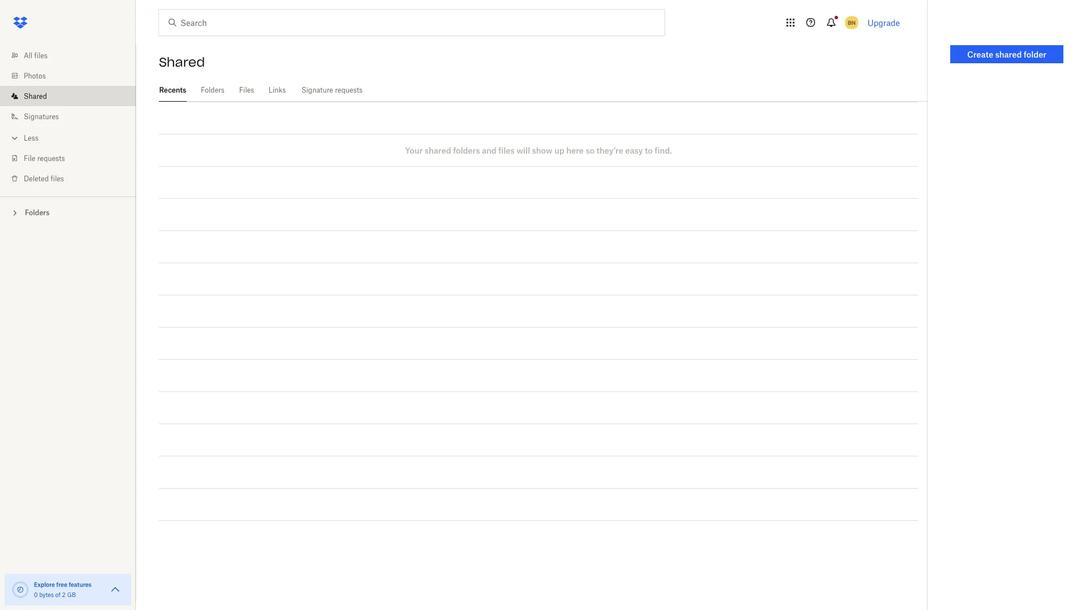 Task type: describe. For each thing, give the bounding box(es) containing it.
deleted
[[24, 175, 49, 183]]

photos
[[24, 72, 46, 80]]

your shared folders and files will show up here so they're easy to find.
[[405, 146, 672, 155]]

gb
[[67, 592, 76, 599]]

less image
[[9, 133, 20, 144]]

bytes
[[39, 592, 54, 599]]

signatures
[[24, 112, 59, 121]]

create shared folder
[[967, 49, 1047, 59]]

recents link
[[159, 79, 187, 100]]

2 horizontal spatial files
[[498, 146, 515, 155]]

here
[[566, 146, 584, 155]]

signature
[[301, 86, 333, 94]]

files for deleted files
[[51, 175, 64, 183]]

find.
[[655, 146, 672, 155]]

easy
[[625, 146, 643, 155]]

folder
[[1024, 49, 1047, 59]]

explore free features 0 bytes of 2 gb
[[34, 582, 92, 599]]

photos link
[[9, 66, 136, 86]]

so
[[586, 146, 595, 155]]

less
[[24, 134, 38, 142]]

1 horizontal spatial shared
[[159, 54, 205, 70]]

shared inside "link"
[[24, 92, 47, 100]]

2
[[62, 592, 66, 599]]

folders button
[[0, 204, 136, 221]]

requests for signature requests
[[335, 86, 363, 94]]

folders link
[[200, 79, 225, 100]]

tab list containing recents
[[159, 79, 927, 102]]

your
[[405, 146, 423, 155]]

explore
[[34, 582, 55, 589]]

all files link
[[9, 45, 136, 66]]

bn
[[848, 19, 856, 26]]

0
[[34, 592, 38, 599]]

links link
[[268, 79, 286, 100]]

links
[[269, 86, 286, 94]]

will
[[517, 146, 530, 155]]

bn button
[[843, 14, 861, 32]]



Task type: vqa. For each thing, say whether or not it's contained in the screenshot.
2
yes



Task type: locate. For each thing, give the bounding box(es) containing it.
all
[[24, 51, 32, 60]]

list containing all files
[[0, 38, 136, 197]]

show
[[532, 146, 553, 155]]

features
[[69, 582, 92, 589]]

files
[[239, 86, 254, 94]]

shared up recents link
[[159, 54, 205, 70]]

0 vertical spatial folders
[[201, 86, 224, 94]]

up
[[554, 146, 564, 155]]

quota usage element
[[11, 582, 29, 600]]

signature requests
[[301, 86, 363, 94]]

shared right your
[[425, 146, 451, 155]]

Search in folder "Dropbox" text field
[[180, 16, 641, 29]]

shared inside button
[[995, 49, 1022, 59]]

signature requests link
[[300, 79, 364, 100]]

dropbox image
[[9, 11, 32, 34]]

files left will
[[498, 146, 515, 155]]

shared for create
[[995, 49, 1022, 59]]

0 horizontal spatial folders
[[25, 209, 50, 217]]

1 horizontal spatial shared
[[995, 49, 1022, 59]]

1 vertical spatial files
[[498, 146, 515, 155]]

0 horizontal spatial files
[[34, 51, 48, 60]]

0 horizontal spatial requests
[[37, 154, 65, 163]]

files inside deleted files link
[[51, 175, 64, 183]]

file
[[24, 154, 35, 163]]

1 vertical spatial shared
[[425, 146, 451, 155]]

0 horizontal spatial shared
[[425, 146, 451, 155]]

1 vertical spatial folders
[[25, 209, 50, 217]]

create
[[967, 49, 993, 59]]

shared down photos at the left of page
[[24, 92, 47, 100]]

2 vertical spatial files
[[51, 175, 64, 183]]

list
[[0, 38, 136, 197]]

files
[[34, 51, 48, 60], [498, 146, 515, 155], [51, 175, 64, 183]]

shared
[[159, 54, 205, 70], [24, 92, 47, 100]]

1 vertical spatial requests
[[37, 154, 65, 163]]

files link
[[239, 79, 255, 100]]

signatures link
[[9, 106, 136, 127]]

requests for file requests
[[37, 154, 65, 163]]

create shared folder button
[[950, 45, 1063, 63]]

folders inside "folders" button
[[25, 209, 50, 217]]

upgrade link
[[868, 18, 900, 27]]

0 vertical spatial shared
[[159, 54, 205, 70]]

files right all
[[34, 51, 48, 60]]

0 vertical spatial requests
[[335, 86, 363, 94]]

folders
[[453, 146, 480, 155]]

requests
[[335, 86, 363, 94], [37, 154, 65, 163]]

1 horizontal spatial requests
[[335, 86, 363, 94]]

folders down deleted
[[25, 209, 50, 217]]

0 vertical spatial shared
[[995, 49, 1022, 59]]

requests inside "file requests" link
[[37, 154, 65, 163]]

file requests link
[[9, 148, 136, 169]]

file requests
[[24, 154, 65, 163]]

to
[[645, 146, 653, 155]]

1 horizontal spatial folders
[[201, 86, 224, 94]]

1 vertical spatial shared
[[24, 92, 47, 100]]

deleted files link
[[9, 169, 136, 189]]

shared link
[[9, 86, 136, 106]]

1 horizontal spatial files
[[51, 175, 64, 183]]

all files
[[24, 51, 48, 60]]

requests right signature
[[335, 86, 363, 94]]

recents
[[159, 86, 186, 94]]

shared left folder
[[995, 49, 1022, 59]]

shared list item
[[0, 86, 136, 106]]

of
[[55, 592, 61, 599]]

requests right file
[[37, 154, 65, 163]]

folders left files
[[201, 86, 224, 94]]

0 horizontal spatial shared
[[24, 92, 47, 100]]

they're
[[597, 146, 623, 155]]

0 vertical spatial files
[[34, 51, 48, 60]]

shared
[[995, 49, 1022, 59], [425, 146, 451, 155]]

deleted files
[[24, 175, 64, 183]]

shared for your
[[425, 146, 451, 155]]

and
[[482, 146, 496, 155]]

files right deleted
[[51, 175, 64, 183]]

folders
[[201, 86, 224, 94], [25, 209, 50, 217]]

upgrade
[[868, 18, 900, 27]]

tab list
[[159, 79, 927, 102]]

files inside all files link
[[34, 51, 48, 60]]

free
[[56, 582, 67, 589]]

files for all files
[[34, 51, 48, 60]]

requests inside "signature requests" "link"
[[335, 86, 363, 94]]



